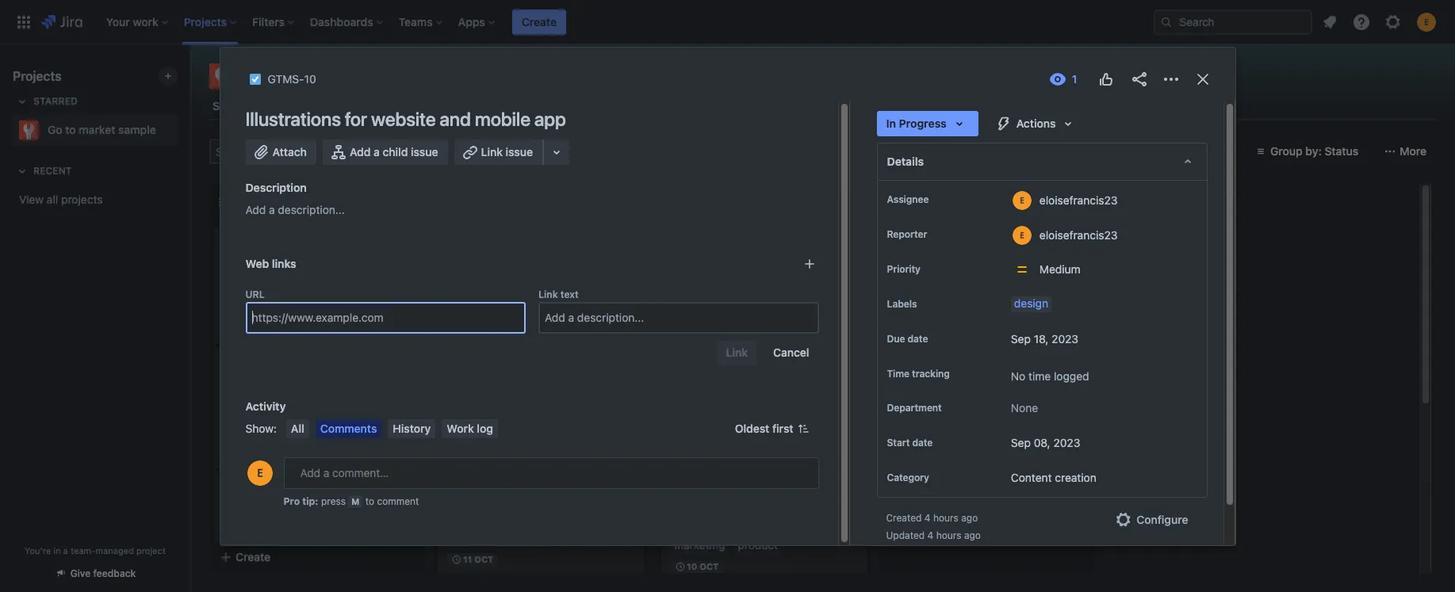 Task type: locate. For each thing, give the bounding box(es) containing it.
task image
[[447, 333, 460, 346], [895, 333, 908, 346], [224, 413, 236, 425], [895, 428, 908, 441], [447, 457, 460, 470]]

0 vertical spatial gtms-10
[[268, 72, 316, 86]]

2 vertical spatial feature
[[224, 498, 260, 512]]

for left calendar
[[345, 108, 367, 130]]

and inside create positioning and messaging for new feature
[[768, 237, 787, 251]]

and up new
[[768, 237, 787, 251]]

oct right 30
[[478, 313, 497, 324]]

0 vertical spatial task image
[[249, 73, 261, 86]]

2023 right 18,
[[1052, 332, 1079, 346]]

oct for 30 oct
[[478, 313, 497, 324]]

gtms-10 down 18 sep
[[467, 457, 510, 469]]

illustrations
[[246, 108, 341, 130]]

1 vertical spatial 16
[[275, 315, 286, 326]]

link web pages and more image
[[547, 143, 567, 162]]

content creation
[[1011, 472, 1097, 485]]

details element
[[877, 143, 1208, 181]]

task image for gtms-2
[[447, 333, 460, 346]]

1 vertical spatial task image
[[224, 314, 236, 327]]

design link
[[1011, 297, 1052, 313]]

link left text on the left
[[539, 289, 558, 301]]

1 horizontal spatial gtms-10
[[467, 457, 510, 469]]

/ right eloisefrancis23 image
[[700, 456, 704, 470]]

4 right updated
[[928, 530, 934, 542]]

/
[[253, 437, 256, 451], [700, 456, 704, 470]]

01 october 2023 image
[[898, 313, 911, 325]]

1 vertical spatial a
[[269, 203, 275, 217]]

sep
[[700, 298, 718, 308], [1011, 332, 1031, 346], [476, 434, 494, 444], [1011, 437, 1031, 450]]

lowest image
[[395, 413, 408, 425]]

0 horizontal spatial and
[[440, 108, 471, 130]]

task image
[[249, 73, 261, 86], [224, 314, 236, 327], [224, 543, 236, 556]]

1 horizontal spatial link
[[539, 289, 558, 301]]

forms link
[[496, 92, 536, 121]]

oct right 11
[[475, 555, 494, 565]]

highest image right newest first icon
[[843, 432, 855, 444]]

link issue button
[[454, 140, 544, 165]]

1 vertical spatial 2023
[[1054, 437, 1081, 450]]

gtms-17
[[243, 413, 286, 425]]

2023 for sep 08, 2023
[[1054, 437, 1081, 450]]

text
[[561, 289, 579, 301]]

date right start
[[913, 437, 933, 449]]

2 issue from the left
[[506, 145, 533, 159]]

date down 01
[[908, 333, 929, 345]]

date for sep 08, 2023
[[913, 437, 933, 449]]

start
[[887, 437, 910, 449]]

0 vertical spatial go to market sample
[[241, 65, 415, 87]]

2 horizontal spatial feature
[[921, 374, 957, 387]]

0 horizontal spatial issue
[[411, 145, 438, 159]]

managed
[[96, 546, 134, 556]]

30
[[463, 313, 475, 324]]

2 vertical spatial to
[[366, 496, 375, 508]]

go down starred
[[48, 123, 62, 136]]

0 horizontal spatial create button
[[210, 543, 424, 572]]

1 horizontal spatial a
[[269, 203, 275, 217]]

task image down work
[[447, 457, 460, 470]]

task image up summary at the left
[[249, 73, 261, 86]]

gtms- for gtms-21 link
[[243, 544, 275, 556]]

feature inside update documentation for feature update
[[224, 498, 260, 512]]

calendar link
[[367, 92, 420, 121]]

highest image
[[1066, 333, 1079, 346], [1066, 428, 1079, 441], [843, 432, 855, 444]]

timeline
[[436, 99, 480, 113]]

task image for gtms-14
[[895, 428, 908, 441]]

terry turtle image right low image at the bottom of the page
[[390, 311, 409, 330]]

0 vertical spatial terry turtle image
[[394, 139, 419, 164]]

0 horizontal spatial add
[[246, 203, 266, 217]]

to right m
[[366, 496, 375, 508]]

view
[[19, 193, 44, 206]]

add
[[350, 145, 371, 159], [246, 203, 266, 217]]

m
[[352, 497, 360, 507]]

gtms- inside illustrations for website and mobile app dialog
[[268, 72, 304, 86]]

1 vertical spatial and
[[768, 237, 787, 251]]

to inside go to market sample link
[[65, 123, 76, 136]]

gtms-21 link
[[243, 543, 286, 557]]

1 vertical spatial ago
[[965, 530, 981, 542]]

0 horizontal spatial link
[[481, 145, 503, 159]]

1 vertical spatial add
[[246, 203, 266, 217]]

10 oct
[[687, 562, 719, 572]]

history button
[[388, 420, 436, 439]]

content
[[1011, 472, 1052, 485]]

create positioning and messaging for new feature
[[671, 237, 807, 267]]

terry turtle image
[[394, 139, 419, 164], [390, 311, 409, 330]]

1 horizontal spatial /
[[700, 456, 704, 470]]

date
[[908, 333, 929, 345], [913, 437, 933, 449]]

oldest first
[[735, 422, 794, 436]]

0 horizontal spatial 10
[[304, 72, 316, 86]]

task image left gtms-2 link
[[447, 333, 460, 346]]

0 horizontal spatial feature
[[224, 498, 260, 512]]

new
[[895, 374, 918, 387]]

gtms-10 link up 'board'
[[268, 70, 316, 89]]

go
[[241, 65, 266, 87], [48, 123, 62, 136]]

30 october 2023 image
[[451, 313, 463, 325], [451, 313, 463, 325]]

and inside dialog
[[440, 108, 471, 130]]

4 right created
[[925, 513, 931, 525]]

go to market sample down starred
[[48, 123, 156, 136]]

show:
[[246, 422, 277, 436]]

projects
[[13, 69, 62, 83]]

sep left 18,
[[1011, 332, 1031, 346]]

a right the in
[[63, 546, 68, 556]]

2 horizontal spatial to
[[366, 496, 375, 508]]

nov
[[252, 291, 272, 301]]

0 for 0 / 2
[[693, 456, 700, 470]]

2 vertical spatial a
[[63, 546, 68, 556]]

task image down 16 november 2023 icon
[[224, 314, 236, 327]]

16
[[240, 291, 250, 301], [275, 315, 286, 326]]

1 horizontal spatial go to market sample
[[241, 65, 415, 87]]

a for description...
[[269, 203, 275, 217]]

a right do
[[269, 203, 275, 217]]

2 horizontal spatial a
[[374, 145, 380, 159]]

add inside button
[[350, 145, 371, 159]]

updated
[[887, 530, 925, 542]]

0 horizontal spatial 0
[[246, 437, 253, 451]]

for inside create positioning and messaging for new feature
[[730, 253, 744, 267]]

2023 for sep 18, 2023
[[1052, 332, 1079, 346]]

1 vertical spatial link
[[539, 289, 558, 301]]

0 horizontal spatial a
[[63, 546, 68, 556]]

add a description...
[[246, 203, 345, 217]]

links
[[272, 257, 296, 271]]

a inside button
[[374, 145, 380, 159]]

0 vertical spatial market
[[291, 65, 349, 87]]

to
[[234, 197, 247, 207]]

1 horizontal spatial medium image
[[619, 333, 632, 346]]

link for link issue
[[481, 145, 503, 159]]

0 horizontal spatial to
[[65, 123, 76, 136]]

1 vertical spatial medium image
[[597, 457, 609, 470]]

1 vertical spatial for
[[730, 253, 744, 267]]

go up summary at the left
[[241, 65, 266, 87]]

0 vertical spatial link
[[481, 145, 503, 159]]

illustrations for website and mobile app
[[246, 108, 566, 130]]

1 horizontal spatial create button
[[512, 9, 566, 35]]

gtms-10 up 'board'
[[268, 72, 316, 86]]

and up add people icon
[[440, 108, 471, 130]]

1 vertical spatial go
[[48, 123, 62, 136]]

gtms-16 link
[[243, 314, 286, 327]]

market up view all projects "link"
[[79, 123, 115, 136]]

1 horizontal spatial sample
[[354, 65, 415, 87]]

0 vertical spatial feature
[[771, 253, 807, 267]]

0 vertical spatial a
[[374, 145, 380, 159]]

add down description
[[246, 203, 266, 217]]

market up list
[[291, 65, 349, 87]]

0 vertical spatial hours
[[934, 513, 959, 525]]

medium image
[[619, 333, 632, 346], [597, 457, 609, 470]]

a
[[374, 145, 380, 159], [269, 203, 275, 217], [63, 546, 68, 556]]

gtms- for gtms-14 link
[[914, 429, 947, 441]]

none
[[1011, 402, 1039, 415]]

0 horizontal spatial go
[[48, 123, 62, 136]]

description...
[[278, 203, 345, 217]]

collapse starred projects image
[[13, 92, 32, 111]]

0 vertical spatial create button
[[512, 9, 566, 35]]

menu bar
[[283, 420, 501, 439]]

history
[[393, 422, 431, 436]]

1 horizontal spatial go
[[241, 65, 266, 87]]

2 vertical spatial 10
[[687, 562, 698, 572]]

tab list containing board
[[200, 92, 1446, 121]]

menu bar containing all
[[283, 420, 501, 439]]

1 horizontal spatial 10
[[499, 457, 510, 469]]

0 vertical spatial 16
[[240, 291, 250, 301]]

https://www.example.com field
[[247, 304, 524, 332]]

launch
[[224, 237, 261, 251]]

/ down show:
[[253, 437, 256, 451]]

link down mobile
[[481, 145, 503, 159]]

to down starred
[[65, 123, 76, 136]]

1 vertical spatial hours
[[937, 530, 962, 542]]

pro tip: press m to comment
[[284, 496, 419, 508]]

feature
[[771, 253, 807, 267], [921, 374, 957, 387], [224, 498, 260, 512]]

messaging
[[671, 253, 727, 267]]

list link
[[329, 92, 354, 121]]

tab list
[[200, 92, 1446, 121]]

link for link text
[[539, 289, 558, 301]]

ago right updated
[[965, 530, 981, 542]]

/ for 3
[[253, 437, 256, 451]]

0 horizontal spatial gtms-10
[[268, 72, 316, 86]]

1 horizontal spatial add
[[350, 145, 371, 159]]

pro
[[284, 496, 300, 508]]

0 vertical spatial 0
[[246, 437, 253, 451]]

campaign
[[280, 237, 330, 251]]

highest image right done image
[[1066, 428, 1079, 441]]

go to market sample up list
[[241, 65, 415, 87]]

0 horizontal spatial medium image
[[597, 457, 609, 470]]

medium
[[1040, 263, 1081, 276]]

1 vertical spatial /
[[700, 456, 704, 470]]

1 horizontal spatial market
[[291, 65, 349, 87]]

0 horizontal spatial 2
[[499, 334, 505, 345]]

project
[[136, 546, 166, 556]]

you're
[[25, 546, 51, 556]]

product
[[932, 237, 972, 251]]

0 horizontal spatial go to market sample
[[48, 123, 156, 136]]

2 vertical spatial task image
[[224, 543, 236, 556]]

menu bar inside illustrations for website and mobile app dialog
[[283, 420, 501, 439]]

task image for gtms-17
[[224, 413, 236, 425]]

0 vertical spatial add
[[350, 145, 371, 159]]

task image down department
[[895, 428, 908, 441]]

search image
[[1161, 15, 1173, 28]]

task image for gtms-10
[[447, 457, 460, 470]]

web
[[246, 257, 269, 271]]

1 vertical spatial 0
[[693, 456, 700, 470]]

newest first image
[[797, 423, 810, 436]]

low image
[[395, 543, 408, 556]]

feature inside create positioning and messaging for new feature
[[771, 253, 807, 267]]

11 oct
[[463, 555, 494, 565]]

create
[[522, 15, 557, 28], [671, 237, 705, 251], [895, 237, 929, 251], [236, 551, 271, 564]]

hours right updated
[[937, 530, 962, 542]]

reporter
[[887, 228, 928, 240]]

1 horizontal spatial feature
[[771, 253, 807, 267]]

issue inside button
[[411, 145, 438, 159]]

1 vertical spatial sample
[[118, 123, 156, 136]]

18 september 2023 image
[[451, 433, 463, 446], [451, 433, 463, 446]]

10 october 2023 image
[[674, 561, 687, 574]]

add left eloisefrancis23 icon
[[350, 145, 371, 159]]

1 vertical spatial gtms-10 link
[[467, 457, 510, 470]]

gtms-10 link down 18 sep
[[467, 457, 510, 470]]

4 down description
[[269, 195, 276, 209]]

gtms- for gtms-10 link within illustrations for website and mobile app dialog
[[268, 72, 304, 86]]

done image for gtms-14
[[1047, 428, 1060, 441]]

0 right eloisefrancis23 image
[[693, 456, 700, 470]]

gtms-10 inside illustrations for website and mobile app dialog
[[268, 72, 316, 86]]

hours right created
[[934, 513, 959, 525]]

sales
[[224, 358, 251, 371]]

2023
[[1052, 332, 1079, 346], [1054, 437, 1081, 450]]

0 vertical spatial gtms-10 link
[[268, 70, 316, 89]]

issue down mobile
[[506, 145, 533, 159]]

oct right 01
[[924, 313, 943, 324]]

01 october 2023 image
[[898, 313, 911, 325]]

eloisefrancis23 image
[[373, 139, 398, 164]]

1 issue from the left
[[411, 145, 438, 159]]

0 vertical spatial /
[[253, 437, 256, 451]]

1 horizontal spatial to
[[270, 65, 287, 87]]

highest image right 18,
[[1066, 333, 1079, 346]]

1 horizontal spatial 0
[[693, 456, 700, 470]]

tip:
[[302, 496, 319, 508]]

1 vertical spatial feature
[[921, 374, 957, 387]]

task image down 01 october 2023 image
[[895, 333, 908, 346]]

to up 'board'
[[270, 65, 287, 87]]

to inside illustrations for website and mobile app dialog
[[366, 496, 375, 508]]

2 horizontal spatial 10
[[687, 562, 698, 572]]

go to market sample
[[241, 65, 415, 87], [48, 123, 156, 136]]

oct right 10 october 2023 image
[[700, 562, 719, 572]]

oct for 10 oct
[[700, 562, 719, 572]]

guides
[[975, 237, 1010, 251]]

0 left 3
[[246, 437, 253, 451]]

0 vertical spatial 2023
[[1052, 332, 1079, 346]]

10 october 2023 image
[[674, 561, 687, 574]]

create button
[[512, 9, 566, 35], [210, 543, 424, 572]]

11 october 2023 image
[[451, 554, 463, 566], [451, 554, 463, 566]]

gtms-10 link
[[268, 70, 316, 89], [467, 457, 510, 470]]

0 vertical spatial and
[[440, 108, 471, 130]]

naming
[[960, 374, 998, 387]]

0 vertical spatial 2
[[499, 334, 505, 345]]

jira image
[[41, 12, 82, 31], [41, 12, 82, 31]]

0
[[246, 437, 253, 451], [693, 456, 700, 470]]

issue right the child
[[411, 145, 438, 159]]

0 vertical spatial for
[[345, 108, 367, 130]]

0 horizontal spatial /
[[253, 437, 256, 451]]

1 horizontal spatial and
[[768, 237, 787, 251]]

0 / 3
[[246, 437, 263, 451]]

1 vertical spatial date
[[913, 437, 933, 449]]

0 vertical spatial to
[[270, 65, 287, 87]]

link issue
[[481, 145, 533, 159]]

Add a description... field
[[540, 304, 818, 332]]

add for add a description...
[[246, 203, 266, 217]]

1 vertical spatial 2
[[704, 456, 710, 470]]

0 vertical spatial date
[[908, 333, 929, 345]]

11
[[463, 555, 472, 565]]

2 vertical spatial for
[[344, 482, 358, 496]]

1 horizontal spatial 16
[[275, 315, 286, 326]]

task image left show:
[[224, 413, 236, 425]]

medium image down add a description... field
[[619, 333, 632, 346]]

link inside button
[[481, 145, 503, 159]]

for inside dialog
[[345, 108, 367, 130]]

0 horizontal spatial gtms-10 link
[[268, 70, 316, 89]]

medium image left eloisefrancis23 image
[[597, 457, 609, 470]]

2023 right 08,
[[1054, 437, 1081, 450]]

ago right created
[[962, 513, 978, 525]]

a left the child
[[374, 145, 380, 159]]

1 horizontal spatial issue
[[506, 145, 533, 159]]

for up m
[[344, 482, 358, 496]]

done image
[[1047, 333, 1060, 346], [1047, 333, 1060, 346], [1047, 428, 1060, 441]]

for down the positioning
[[730, 253, 744, 267]]

2 vertical spatial 4
[[928, 530, 934, 542]]

0 vertical spatial medium image
[[619, 333, 632, 346]]

project
[[802, 99, 839, 113]]

0 horizontal spatial 16
[[240, 291, 250, 301]]

created 4 hours ago updated 4 hours ago
[[887, 513, 981, 542]]

web links
[[246, 257, 296, 271]]

link text
[[539, 289, 579, 301]]

terry turtle image left add people icon
[[394, 139, 419, 164]]

do
[[249, 197, 262, 207]]

mobile
[[475, 108, 531, 130]]

create banner
[[0, 0, 1456, 44]]

0 vertical spatial ago
[[962, 513, 978, 525]]

feedback
[[93, 568, 136, 580]]

design
[[1015, 297, 1049, 310]]

task image left gtms-21 link
[[224, 543, 236, 556]]

sales kickoff
[[224, 358, 289, 371]]



Task type: describe. For each thing, give the bounding box(es) containing it.
gtms-21
[[243, 544, 286, 556]]

calendar
[[370, 99, 417, 113]]

0 vertical spatial go
[[241, 65, 266, 87]]

task image for gtms-21
[[224, 543, 236, 556]]

summary
[[213, 99, 263, 113]]

date for sep 18, 2023
[[908, 333, 929, 345]]

give feedback button
[[45, 561, 145, 587]]

comments button
[[316, 420, 382, 439]]

website
[[371, 108, 436, 130]]

task image for gtms-16
[[224, 314, 236, 327]]

attach
[[273, 145, 307, 159]]

no time logged
[[1011, 370, 1090, 383]]

profile image of eloisefrancis23 image
[[247, 461, 273, 486]]

in
[[53, 546, 61, 556]]

summary link
[[209, 92, 266, 121]]

1 vertical spatial terry turtle image
[[390, 311, 409, 330]]

task image for gtms-13
[[895, 333, 908, 346]]

18,
[[1034, 332, 1049, 346]]

starred
[[33, 95, 78, 107]]

Add a comment… field
[[284, 458, 819, 489]]

27
[[687, 298, 698, 308]]

eloisefrancis23 image
[[614, 454, 633, 473]]

10 inside illustrations for website and mobile app dialog
[[304, 72, 316, 86]]

highest image for 13
[[1066, 333, 1079, 346]]

illustrations for website and mobile app dialog
[[220, 48, 1236, 587]]

30 oct
[[463, 313, 497, 324]]

27 september 2023 image
[[674, 297, 687, 309]]

0 for 0 / 3
[[246, 437, 253, 451]]

create product guides
[[895, 237, 1010, 251]]

1 vertical spatial 10
[[499, 457, 510, 469]]

17
[[275, 413, 286, 425]]

Search board text field
[[211, 140, 332, 163]]

app
[[535, 108, 566, 130]]

labels
[[887, 298, 917, 310]]

sep 18, 2023
[[1011, 332, 1079, 346]]

work log
[[447, 422, 493, 436]]

all
[[291, 422, 304, 436]]

sep left 08,
[[1011, 437, 1031, 450]]

highest image for 14
[[1066, 428, 1079, 441]]

gtms-13 link
[[914, 333, 958, 346]]

done image for gtms-13
[[1047, 333, 1060, 346]]

recent
[[33, 165, 72, 177]]

gtms-10 link inside illustrations for website and mobile app dialog
[[268, 70, 316, 89]]

0 horizontal spatial sample
[[118, 123, 156, 136]]

27 september 2023 image
[[674, 297, 687, 309]]

new
[[747, 253, 768, 267]]

add a child issue button
[[323, 140, 448, 165]]

for inside update documentation for feature update
[[344, 482, 358, 496]]

forms
[[500, 99, 533, 113]]

due date
[[887, 333, 929, 345]]

collapse recent projects image
[[13, 162, 32, 181]]

department
[[887, 403, 942, 414]]

/ for 2
[[700, 456, 704, 470]]

gtms- for gtms-2 link
[[467, 334, 499, 345]]

gtms- for gtms-16 link
[[243, 315, 275, 326]]

time
[[887, 368, 910, 380]]

close image
[[1194, 70, 1213, 89]]

comments
[[320, 422, 377, 436]]

no
[[1011, 370, 1026, 383]]

done image
[[1047, 428, 1060, 441]]

team-
[[71, 546, 96, 556]]

create column image
[[1112, 190, 1131, 209]]

2 inside gtms-2 link
[[499, 334, 505, 345]]

gtms- for gtms-10 link to the right
[[467, 457, 499, 469]]

you're in a team-managed project
[[25, 546, 166, 556]]

01
[[911, 313, 921, 324]]

a for child
[[374, 145, 380, 159]]

tracking
[[912, 368, 950, 380]]

all button
[[286, 420, 309, 439]]

create button inside primary element
[[512, 9, 566, 35]]

oct for 11 oct
[[475, 555, 494, 565]]

documentation
[[264, 482, 341, 496]]

21
[[275, 544, 286, 556]]

add a child issue
[[350, 145, 438, 159]]

Search field
[[1154, 9, 1313, 35]]

sep right 18
[[476, 434, 494, 444]]

configure
[[1137, 514, 1189, 527]]

create inside create positioning and messaging for new feature
[[671, 237, 705, 251]]

13
[[947, 334, 958, 345]]

configure link
[[1105, 508, 1198, 533]]

to do 4
[[234, 195, 276, 209]]

board
[[282, 99, 313, 113]]

add for add a child issue
[[350, 145, 371, 159]]

give
[[70, 568, 91, 580]]

category
[[887, 472, 930, 484]]

16 nov
[[240, 291, 272, 301]]

cancel button
[[764, 340, 819, 366]]

comment
[[377, 496, 419, 508]]

primary element
[[10, 0, 1154, 44]]

url
[[246, 289, 265, 301]]

start date
[[887, 437, 933, 449]]

gtms- for gtms-13 link in the bottom of the page
[[914, 334, 947, 345]]

creation
[[1055, 472, 1097, 485]]

link to a web page image
[[803, 258, 816, 271]]

attach button
[[246, 140, 317, 165]]

view all projects link
[[13, 186, 178, 214]]

details
[[887, 155, 924, 168]]

1 vertical spatial create button
[[210, 543, 424, 572]]

16 november 2023 image
[[227, 290, 240, 303]]

copy link to issue image
[[313, 72, 326, 85]]

kickoff
[[254, 358, 289, 371]]

01 oct
[[911, 313, 943, 324]]

description
[[246, 181, 307, 194]]

1 vertical spatial go to market sample
[[48, 123, 156, 136]]

18
[[463, 434, 474, 444]]

0 vertical spatial sample
[[354, 65, 415, 87]]

1 horizontal spatial gtms-10 link
[[467, 457, 510, 470]]

work
[[447, 422, 474, 436]]

positioning
[[708, 237, 765, 251]]

16 november 2023 image
[[227, 290, 240, 303]]

0 vertical spatial 4
[[269, 195, 276, 209]]

work log button
[[442, 420, 498, 439]]

1 horizontal spatial 2
[[704, 456, 710, 470]]

27 sep
[[687, 298, 718, 308]]

oldest
[[735, 422, 770, 436]]

create inside primary element
[[522, 15, 557, 28]]

due
[[887, 333, 906, 345]]

low image
[[373, 314, 386, 327]]

view all projects
[[19, 193, 103, 206]]

add people image
[[428, 142, 447, 161]]

issue inside button
[[506, 145, 533, 159]]

feature release email copy
[[671, 358, 808, 371]]

high image
[[843, 317, 855, 330]]

1 vertical spatial 4
[[925, 513, 931, 525]]

gtms-2
[[467, 334, 505, 345]]

feature
[[671, 358, 710, 371]]

go to market sample link
[[13, 114, 171, 146]]

oct for 01 oct
[[924, 313, 943, 324]]

go inside go to market sample link
[[48, 123, 62, 136]]

1 vertical spatial gtms-10
[[467, 457, 510, 469]]

1 vertical spatial market
[[79, 123, 115, 136]]

log
[[477, 422, 493, 436]]

sep right 27
[[700, 298, 718, 308]]

gtms-16
[[243, 315, 286, 326]]

settings
[[842, 99, 884, 113]]

logged
[[1054, 370, 1090, 383]]

gtms- for gtms-17 link
[[243, 413, 275, 425]]

child
[[383, 145, 408, 159]]

0 / 2
[[693, 456, 710, 470]]

18 sep
[[463, 434, 494, 444]]

activity
[[246, 400, 286, 413]]



Task type: vqa. For each thing, say whether or not it's contained in the screenshot.
'11 Oct'
yes



